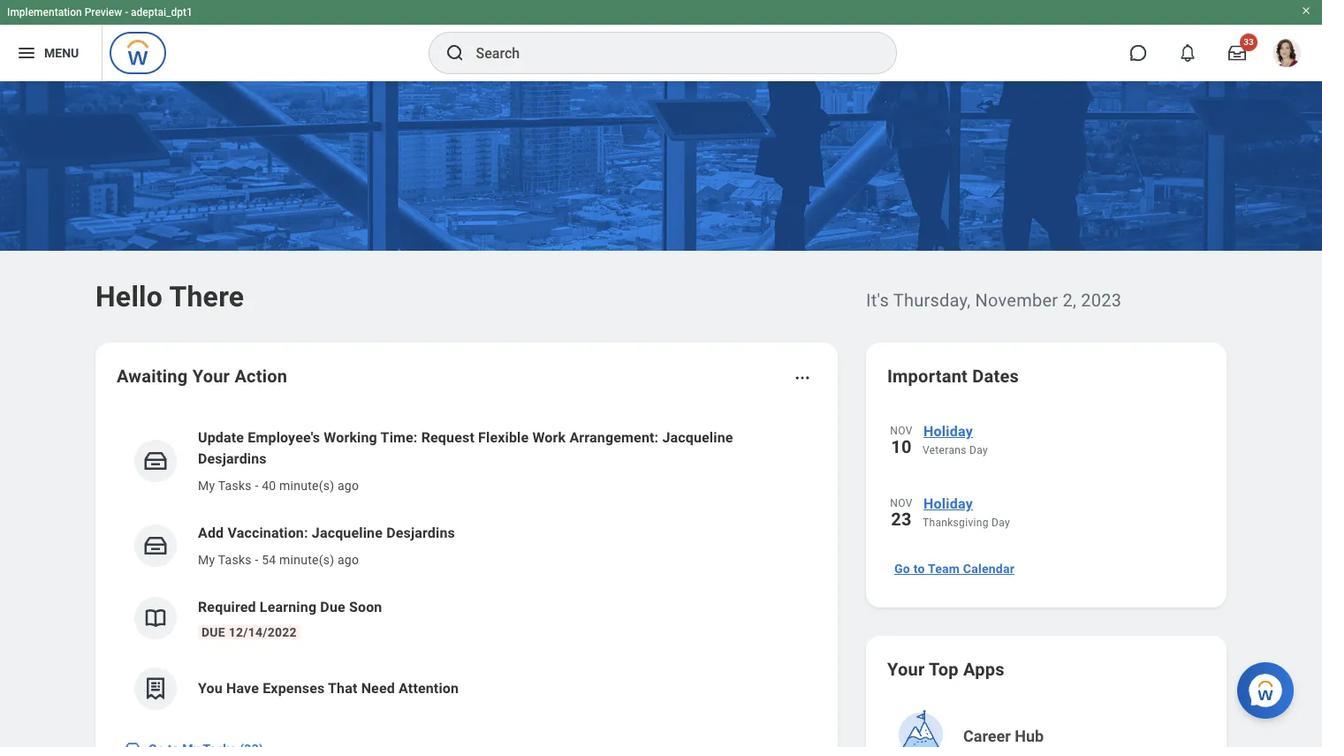 Task type: locate. For each thing, give the bounding box(es) containing it.
0 horizontal spatial day
[[970, 445, 988, 457]]

request
[[421, 430, 475, 446]]

inbox image for my tasks - 54 minute(s) ago
[[142, 533, 169, 559]]

33
[[1244, 37, 1254, 47]]

my up add
[[198, 479, 215, 493]]

it's thursday, november 2, 2023
[[866, 290, 1122, 311]]

1 vertical spatial tasks
[[218, 553, 252, 567]]

my tasks - 40 minute(s) ago
[[198, 479, 359, 493]]

required
[[198, 599, 256, 616]]

implementation
[[7, 6, 82, 19]]

0 vertical spatial tasks
[[218, 479, 252, 493]]

thursday,
[[893, 290, 971, 311]]

2 holiday button from the top
[[923, 493, 1205, 516]]

1 vertical spatial holiday
[[924, 496, 973, 513]]

my down add
[[198, 553, 215, 567]]

tasks left 54
[[218, 553, 252, 567]]

nov left holiday veterans day
[[890, 425, 913, 437]]

1 vertical spatial -
[[255, 479, 259, 493]]

career hub
[[963, 727, 1044, 746]]

important dates
[[887, 366, 1019, 387]]

team
[[928, 562, 960, 576]]

your
[[192, 366, 230, 387], [887, 659, 925, 681]]

- for 54
[[255, 553, 259, 567]]

1 horizontal spatial jacqueline
[[662, 430, 733, 446]]

2 tasks from the top
[[218, 553, 252, 567]]

40
[[262, 479, 276, 493]]

1 vertical spatial minute(s)
[[279, 553, 334, 567]]

- left 40 on the left bottom of page
[[255, 479, 259, 493]]

tasks for 40
[[218, 479, 252, 493]]

nov
[[890, 425, 913, 437], [890, 498, 913, 510]]

ago
[[338, 479, 359, 493], [338, 553, 359, 567]]

2 holiday from the top
[[924, 496, 973, 513]]

nov down 10
[[890, 498, 913, 510]]

- right 'preview'
[[125, 6, 128, 19]]

1 vertical spatial day
[[992, 517, 1010, 529]]

0 vertical spatial nov
[[890, 425, 913, 437]]

career
[[963, 727, 1011, 746]]

apps
[[963, 659, 1005, 681]]

tasks left 40 on the left bottom of page
[[218, 479, 252, 493]]

1 vertical spatial jacqueline
[[312, 525, 383, 542]]

0 horizontal spatial your
[[192, 366, 230, 387]]

vaccination:
[[227, 525, 308, 542]]

holiday
[[924, 423, 973, 440], [924, 496, 973, 513]]

0 vertical spatial day
[[970, 445, 988, 457]]

there
[[169, 280, 244, 314]]

0 vertical spatial desjardins
[[198, 451, 267, 468]]

1 vertical spatial ago
[[338, 553, 359, 567]]

1 tasks from the top
[[218, 479, 252, 493]]

ago down working
[[338, 479, 359, 493]]

book open image
[[142, 605, 169, 632]]

awaiting your action list
[[117, 414, 817, 725]]

0 horizontal spatial jacqueline
[[312, 525, 383, 542]]

0 vertical spatial holiday
[[924, 423, 973, 440]]

0 horizontal spatial desjardins
[[198, 451, 267, 468]]

dates
[[972, 366, 1019, 387]]

due
[[320, 599, 345, 616], [202, 626, 225, 640]]

1 minute(s) from the top
[[279, 479, 334, 493]]

your left action
[[192, 366, 230, 387]]

close environment banner image
[[1301, 5, 1312, 16]]

thanksgiving
[[923, 517, 989, 529]]

0 vertical spatial inbox image
[[142, 448, 169, 475]]

hello
[[95, 280, 163, 314]]

jacqueline up my tasks - 54 minute(s) ago
[[312, 525, 383, 542]]

-
[[125, 6, 128, 19], [255, 479, 259, 493], [255, 553, 259, 567]]

- left 54
[[255, 553, 259, 567]]

work
[[532, 430, 566, 446]]

1 vertical spatial my
[[198, 553, 215, 567]]

1 horizontal spatial your
[[887, 659, 925, 681]]

minute(s) down add vaccination: jacqueline desjardins
[[279, 553, 334, 567]]

minute(s) for 54
[[279, 553, 334, 567]]

required learning due soon
[[198, 599, 382, 616]]

ago for my tasks - 40 minute(s) ago
[[338, 479, 359, 493]]

notifications large image
[[1179, 44, 1197, 62]]

your top apps
[[887, 659, 1005, 681]]

1 vertical spatial desjardins
[[386, 525, 455, 542]]

add
[[198, 525, 224, 542]]

1 vertical spatial inbox image
[[142, 533, 169, 559]]

2 vertical spatial -
[[255, 553, 259, 567]]

inbox large image
[[1228, 44, 1246, 62]]

1 holiday from the top
[[924, 423, 973, 440]]

you have expenses that need attention button
[[117, 654, 817, 725]]

1 my from the top
[[198, 479, 215, 493]]

jacqueline
[[662, 430, 733, 446], [312, 525, 383, 542]]

54
[[262, 553, 276, 567]]

2 minute(s) from the top
[[279, 553, 334, 567]]

day right veterans
[[970, 445, 988, 457]]

nov 10
[[890, 425, 913, 458]]

holiday inside holiday thanksgiving day
[[924, 496, 973, 513]]

nov for 23
[[890, 498, 913, 510]]

flexible
[[478, 430, 529, 446]]

inbox image
[[142, 448, 169, 475], [142, 533, 169, 559], [124, 741, 141, 748]]

1 vertical spatial nov
[[890, 498, 913, 510]]

that
[[328, 681, 357, 697]]

jacqueline right arrangement:
[[662, 430, 733, 446]]

working
[[324, 430, 377, 446]]

my for my tasks - 40 minute(s) ago
[[198, 479, 215, 493]]

- inside menu banner
[[125, 6, 128, 19]]

to
[[914, 562, 925, 576]]

1 horizontal spatial desjardins
[[386, 525, 455, 542]]

your left top on the bottom right of page
[[887, 659, 925, 681]]

due down required
[[202, 626, 225, 640]]

0 vertical spatial holiday button
[[923, 421, 1205, 444]]

1 nov from the top
[[890, 425, 913, 437]]

you have expenses that need attention
[[198, 681, 459, 697]]

holiday up veterans
[[924, 423, 973, 440]]

expenses
[[263, 681, 325, 697]]

holiday thanksgiving day
[[923, 496, 1010, 529]]

ago down add vaccination: jacqueline desjardins
[[338, 553, 359, 567]]

day inside holiday thanksgiving day
[[992, 517, 1010, 529]]

adeptai_dpt1
[[131, 6, 193, 19]]

need
[[361, 681, 395, 697]]

november
[[975, 290, 1058, 311]]

10
[[891, 437, 912, 458]]

1 vertical spatial your
[[887, 659, 925, 681]]

- for adeptai_dpt1
[[125, 6, 128, 19]]

holiday inside holiday veterans day
[[924, 423, 973, 440]]

nov for 10
[[890, 425, 913, 437]]

2 ago from the top
[[338, 553, 359, 567]]

due 12/14/2022
[[202, 626, 297, 640]]

my
[[198, 479, 215, 493], [198, 553, 215, 567]]

action
[[235, 366, 287, 387]]

tasks
[[218, 479, 252, 493], [218, 553, 252, 567]]

minute(s) right 40 on the left bottom of page
[[279, 479, 334, 493]]

due left soon
[[320, 599, 345, 616]]

2 nov from the top
[[890, 498, 913, 510]]

0 vertical spatial -
[[125, 6, 128, 19]]

holiday for 23
[[924, 496, 973, 513]]

holiday up thanksgiving
[[924, 496, 973, 513]]

justify image
[[16, 42, 37, 64]]

1 vertical spatial holiday button
[[923, 493, 1205, 516]]

hub
[[1015, 727, 1044, 746]]

0 vertical spatial my
[[198, 479, 215, 493]]

day right thanksgiving
[[992, 517, 1010, 529]]

23
[[891, 509, 912, 530]]

implementation preview -   adeptai_dpt1
[[7, 6, 193, 19]]

hello there
[[95, 280, 244, 314]]

employee's
[[248, 430, 320, 446]]

33 button
[[1218, 34, 1258, 72]]

day
[[970, 445, 988, 457], [992, 517, 1010, 529]]

0 vertical spatial jacqueline
[[662, 430, 733, 446]]

1 vertical spatial due
[[202, 626, 225, 640]]

holiday button
[[923, 421, 1205, 444], [923, 493, 1205, 516]]

day inside holiday veterans day
[[970, 445, 988, 457]]

0 vertical spatial minute(s)
[[279, 479, 334, 493]]

jacqueline inside update employee's working time: request flexible work arrangement: jacqueline desjardins
[[662, 430, 733, 446]]

1 horizontal spatial day
[[992, 517, 1010, 529]]

1 holiday button from the top
[[923, 421, 1205, 444]]

0 vertical spatial ago
[[338, 479, 359, 493]]

2 my from the top
[[198, 553, 215, 567]]

minute(s)
[[279, 479, 334, 493], [279, 553, 334, 567]]

1 ago from the top
[[338, 479, 359, 493]]

desjardins
[[198, 451, 267, 468], [386, 525, 455, 542]]

update employee's working time: request flexible work arrangement: jacqueline desjardins
[[198, 430, 733, 468]]

0 vertical spatial due
[[320, 599, 345, 616]]

important dates element
[[887, 410, 1205, 548]]



Task type: vqa. For each thing, say whether or not it's contained in the screenshot.
Prompts image
no



Task type: describe. For each thing, give the bounding box(es) containing it.
hello there main content
[[0, 81, 1322, 748]]

go to team calendar button
[[887, 551, 1022, 587]]

nov 23
[[890, 498, 913, 530]]

Search Workday  search field
[[476, 34, 859, 72]]

holiday veterans day
[[923, 423, 988, 457]]

my for my tasks - 54 minute(s) ago
[[198, 553, 215, 567]]

desjardins inside update employee's working time: request flexible work arrangement: jacqueline desjardins
[[198, 451, 267, 468]]

have
[[226, 681, 259, 697]]

2023
[[1081, 290, 1122, 311]]

2,
[[1063, 290, 1076, 311]]

awaiting
[[117, 366, 188, 387]]

arrangement:
[[570, 430, 659, 446]]

minute(s) for 40
[[279, 479, 334, 493]]

inbox image for my tasks - 40 minute(s) ago
[[142, 448, 169, 475]]

add vaccination: jacqueline desjardins
[[198, 525, 455, 542]]

day for 10
[[970, 445, 988, 457]]

learning
[[260, 599, 317, 616]]

my tasks - 54 minute(s) ago
[[198, 553, 359, 567]]

1 horizontal spatial due
[[320, 599, 345, 616]]

search image
[[444, 42, 465, 64]]

soon
[[349, 599, 382, 616]]

profile logan mcneil image
[[1273, 39, 1301, 71]]

- for 40
[[255, 479, 259, 493]]

holiday button for 10
[[923, 421, 1205, 444]]

time:
[[381, 430, 418, 446]]

related actions image
[[794, 369, 811, 387]]

important
[[887, 366, 968, 387]]

menu button
[[0, 25, 102, 81]]

2 vertical spatial inbox image
[[124, 741, 141, 748]]

12/14/2022
[[229, 626, 297, 640]]

go to team calendar
[[894, 562, 1015, 576]]

go
[[894, 562, 910, 576]]

menu banner
[[0, 0, 1322, 81]]

0 vertical spatial your
[[192, 366, 230, 387]]

menu
[[44, 46, 79, 60]]

career hub button
[[889, 705, 1207, 748]]

it's
[[866, 290, 889, 311]]

update
[[198, 430, 244, 446]]

holiday for 10
[[924, 423, 973, 440]]

attention
[[399, 681, 459, 697]]

day for 23
[[992, 517, 1010, 529]]

holiday button for 23
[[923, 493, 1205, 516]]

veterans
[[923, 445, 967, 457]]

you
[[198, 681, 223, 697]]

tasks for 54
[[218, 553, 252, 567]]

preview
[[85, 6, 122, 19]]

top
[[929, 659, 959, 681]]

ago for my tasks - 54 minute(s) ago
[[338, 553, 359, 567]]

awaiting your action
[[117, 366, 287, 387]]

calendar
[[963, 562, 1015, 576]]

0 horizontal spatial due
[[202, 626, 225, 640]]

dashboard expenses image
[[142, 676, 169, 703]]



